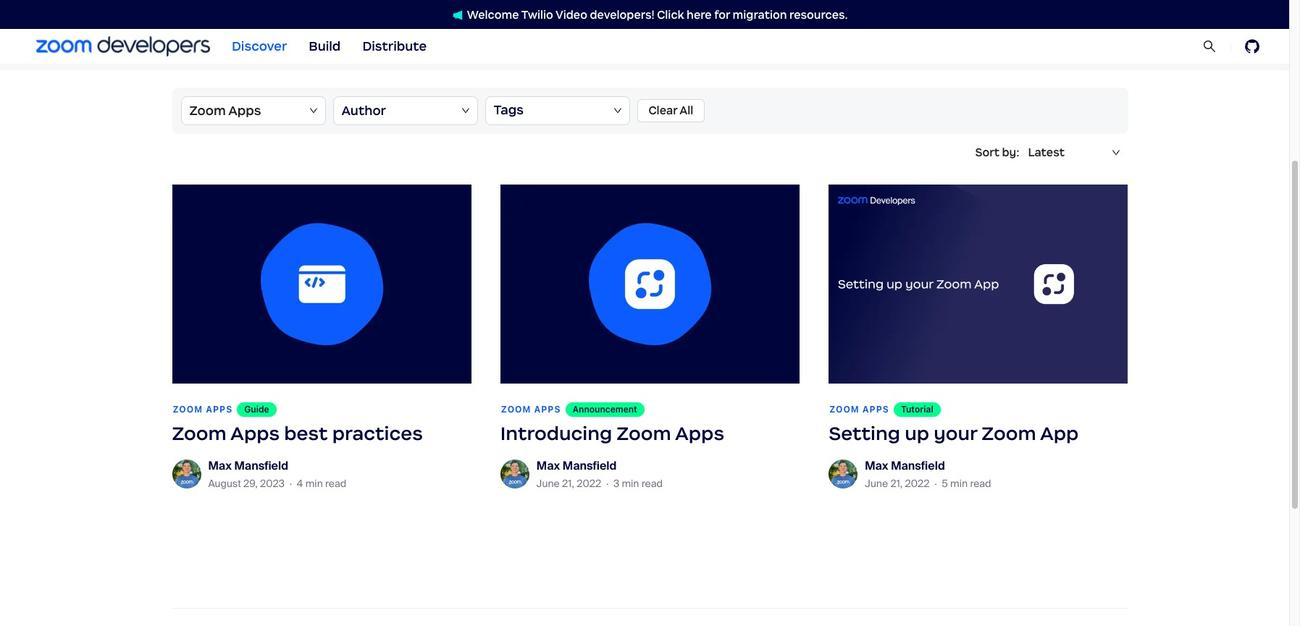 Task type: describe. For each thing, give the bounding box(es) containing it.
zoom apps for zoom
[[173, 404, 233, 415]]

max mansfield june 21, 2022 · 5 min read
[[865, 459, 991, 490]]

2022 for introducing
[[577, 477, 601, 490]]

filter tags element
[[485, 96, 630, 125]]

max for zoom
[[208, 459, 232, 474]]

notification image
[[453, 10, 463, 20]]

read for your
[[970, 477, 991, 490]]

welcome twilio video developers! click here for migration resources.
[[467, 8, 848, 21]]

zoom apps best practices
[[172, 423, 423, 446]]

29,
[[243, 477, 258, 490]]

click
[[657, 8, 684, 21]]

practices
[[332, 423, 423, 446]]

all
[[680, 103, 693, 117]]

· for apps
[[290, 477, 292, 490]]

apps for zoom apps button corresponding to zoom apps best practices
[[206, 404, 233, 415]]

june for setting
[[865, 477, 888, 490]]

best
[[284, 423, 328, 446]]

max mansfield june 21, 2022 · 3 min read
[[537, 459, 663, 490]]

clear all button
[[637, 99, 705, 122]]

setting up your zoom app link
[[829, 423, 1119, 446]]

setting
[[829, 423, 900, 446]]

for
[[714, 8, 730, 21]]

min for apps
[[306, 477, 323, 490]]

here
[[687, 8, 712, 21]]

3
[[614, 477, 620, 490]]

filter author image
[[342, 97, 469, 124]]

setting up your zoom app
[[829, 423, 1079, 446]]

down image
[[1112, 148, 1120, 157]]

21, for setting
[[891, 477, 903, 490]]

min for up
[[951, 477, 968, 490]]

introducing zoom apps link
[[500, 423, 790, 446]]

zoom apps best practices link
[[172, 423, 462, 446]]

2023
[[260, 477, 285, 490]]

mansfield for up
[[891, 459, 945, 474]]

sort by:
[[976, 145, 1020, 159]]

tutorial
[[901, 404, 934, 415]]

apps for 'zoom apps best practices' 'link'
[[230, 423, 280, 446]]

max for setting
[[865, 459, 889, 474]]

Filter Tags search field
[[494, 99, 497, 122]]



Task type: vqa. For each thing, say whether or not it's contained in the screenshot.


Task type: locate. For each thing, give the bounding box(es) containing it.
min inside "max mansfield august 29, 2023 · 4 min read"
[[306, 477, 323, 490]]

zoom inside filter categories element
[[189, 103, 226, 118]]

search image
[[1203, 40, 1216, 53], [1203, 40, 1216, 53]]

1 horizontal spatial mansfield
[[563, 459, 617, 474]]

· inside "max mansfield august 29, 2023 · 4 min read"
[[290, 477, 292, 490]]

3 zoom apps button from the left
[[818, 399, 894, 422]]

1 horizontal spatial 2022
[[905, 477, 930, 490]]

3 read from the left
[[970, 477, 991, 490]]

introducing
[[500, 423, 612, 446]]

close circle image
[[309, 106, 318, 115]]

zoom apps inside filter categories element
[[189, 103, 261, 118]]

max inside "max mansfield august 29, 2023 · 4 min read"
[[208, 459, 232, 474]]

up
[[905, 423, 929, 446]]

1 max from the left
[[208, 459, 232, 474]]

2 horizontal spatial read
[[970, 477, 991, 490]]

1 horizontal spatial ·
[[606, 477, 609, 490]]

1 mansfield from the left
[[234, 459, 288, 474]]

1 horizontal spatial june
[[865, 477, 888, 490]]

3 · from the left
[[935, 477, 937, 490]]

github image
[[1245, 39, 1260, 54], [1245, 39, 1260, 54]]

0 horizontal spatial read
[[325, 477, 346, 490]]

2 horizontal spatial zoom apps button
[[818, 399, 894, 422]]

1 zoom apps button from the left
[[161, 399, 237, 422]]

zoom
[[189, 103, 226, 118], [173, 404, 203, 415], [501, 404, 531, 415], [830, 404, 860, 415], [172, 423, 227, 446], [617, 423, 671, 446], [982, 423, 1036, 446]]

2022
[[577, 477, 601, 490], [905, 477, 930, 490]]

0 horizontal spatial 2022
[[577, 477, 601, 490]]

· left 3
[[606, 477, 609, 490]]

min right 5
[[951, 477, 968, 490]]

5
[[942, 477, 948, 490]]

zoom apps button for setting up your zoom app
[[818, 399, 894, 422]]

read for best
[[325, 477, 346, 490]]

zoom apps for introducing
[[501, 404, 561, 415]]

2022 left 3
[[577, 477, 601, 490]]

2 june from the left
[[865, 477, 888, 490]]

min inside max mansfield june 21, 2022 · 5 min read
[[951, 477, 968, 490]]

1 horizontal spatial 21,
[[891, 477, 903, 490]]

your
[[934, 423, 977, 446]]

zoom apps button up setting
[[818, 399, 894, 422]]

mansfield inside max mansfield june 21, 2022 · 3 min read
[[563, 459, 617, 474]]

developers!
[[590, 8, 655, 21]]

june inside max mansfield june 21, 2022 · 3 min read
[[537, 477, 560, 490]]

guide
[[244, 404, 269, 415]]

app
[[1040, 423, 1079, 446]]

0 horizontal spatial max
[[208, 459, 232, 474]]

apps
[[228, 103, 261, 118], [206, 404, 233, 415], [534, 404, 561, 415], [863, 404, 890, 415], [230, 423, 280, 446], [675, 423, 724, 446]]

min right 4
[[306, 477, 323, 490]]

mansfield up 5
[[891, 459, 945, 474]]

1 min from the left
[[306, 477, 323, 490]]

mansfield for zoom
[[563, 459, 617, 474]]

close circle image
[[309, 106, 318, 115]]

1 21, from the left
[[562, 477, 574, 490]]

read right 5
[[970, 477, 991, 490]]

2 horizontal spatial min
[[951, 477, 968, 490]]

2 read from the left
[[642, 477, 663, 490]]

0 horizontal spatial june
[[537, 477, 560, 490]]

mansfield for apps
[[234, 459, 288, 474]]

read
[[325, 477, 346, 490], [642, 477, 663, 490], [970, 477, 991, 490]]

min for zoom
[[622, 477, 639, 490]]

introducing zoom apps
[[500, 423, 724, 446]]

2022 inside max mansfield june 21, 2022 · 3 min read
[[577, 477, 601, 490]]

june for introducing
[[537, 477, 560, 490]]

1 horizontal spatial max
[[537, 459, 560, 474]]

video
[[556, 8, 587, 21]]

max down setting
[[865, 459, 889, 474]]

resources.
[[790, 8, 848, 21]]

2 horizontal spatial mansfield
[[891, 459, 945, 474]]

1 horizontal spatial min
[[622, 477, 639, 490]]

zoom apps button up introducing
[[490, 399, 565, 422]]

zoom apps button left guide
[[161, 399, 237, 422]]

zoom apps button for introducing zoom apps
[[490, 399, 565, 422]]

min right 3
[[622, 477, 639, 490]]

clear all
[[649, 103, 693, 117]]

sort blogs element
[[1020, 141, 1128, 164]]

·
[[290, 477, 292, 490], [606, 477, 609, 490], [935, 477, 937, 490]]

· for up
[[935, 477, 937, 490]]

1 horizontal spatial zoom apps button
[[490, 399, 565, 422]]

· inside max mansfield june 21, 2022 · 3 min read
[[606, 477, 609, 490]]

min
[[306, 477, 323, 490], [622, 477, 639, 490], [951, 477, 968, 490]]

21, inside max mansfield june 21, 2022 · 5 min read
[[891, 477, 903, 490]]

latest
[[1028, 145, 1065, 159]]

· left 4
[[290, 477, 292, 490]]

2 2022 from the left
[[905, 477, 930, 490]]

zoom apps button
[[161, 399, 237, 422], [490, 399, 565, 422], [818, 399, 894, 422]]

1 read from the left
[[325, 477, 346, 490]]

zoom apps button for zoom apps best practices
[[161, 399, 237, 422]]

2022 for setting
[[905, 477, 930, 490]]

notification image
[[453, 10, 467, 20]]

filter categories element
[[181, 96, 326, 125]]

max down introducing
[[537, 459, 560, 474]]

0 horizontal spatial zoom apps button
[[161, 399, 237, 422]]

21, left 3
[[562, 477, 574, 490]]

read right 3
[[642, 477, 663, 490]]

filter author element
[[333, 96, 478, 125]]

max inside max mansfield june 21, 2022 · 5 min read
[[865, 459, 889, 474]]

june down introducing
[[537, 477, 560, 490]]

june
[[537, 477, 560, 490], [865, 477, 888, 490]]

by:
[[1002, 145, 1020, 159]]

max
[[208, 459, 232, 474], [537, 459, 560, 474], [865, 459, 889, 474]]

0 horizontal spatial mansfield
[[234, 459, 288, 474]]

apps inside filter categories element
[[228, 103, 261, 118]]

mansfield up 3
[[563, 459, 617, 474]]

august
[[208, 477, 241, 490]]

1 · from the left
[[290, 477, 292, 490]]

read inside max mansfield june 21, 2022 · 3 min read
[[642, 477, 663, 490]]

apps for zoom apps button associated with setting up your zoom app
[[863, 404, 890, 415]]

min inside max mansfield june 21, 2022 · 3 min read
[[622, 477, 639, 490]]

1 june from the left
[[537, 477, 560, 490]]

read inside max mansfield june 21, 2022 · 5 min read
[[970, 477, 991, 490]]

june inside max mansfield june 21, 2022 · 5 min read
[[865, 477, 888, 490]]

3 mansfield from the left
[[891, 459, 945, 474]]

4
[[297, 477, 303, 490]]

2 mansfield from the left
[[563, 459, 617, 474]]

2022 left 5
[[905, 477, 930, 490]]

zoom apps for setting
[[830, 404, 890, 415]]

2 max from the left
[[537, 459, 560, 474]]

read right 4
[[325, 477, 346, 490]]

zoom apps
[[189, 103, 261, 118], [173, 404, 233, 415], [501, 404, 561, 415], [830, 404, 890, 415]]

1 2022 from the left
[[577, 477, 601, 490]]

clear
[[649, 103, 677, 117]]

0 horizontal spatial 21,
[[562, 477, 574, 490]]

2 21, from the left
[[891, 477, 903, 490]]

2 zoom apps button from the left
[[490, 399, 565, 422]]

2 horizontal spatial max
[[865, 459, 889, 474]]

june down setting
[[865, 477, 888, 490]]

max inside max mansfield june 21, 2022 · 3 min read
[[537, 459, 560, 474]]

mansfield inside "max mansfield august 29, 2023 · 4 min read"
[[234, 459, 288, 474]]

sort
[[976, 145, 1000, 159]]

zoom developer logo image
[[36, 37, 210, 56]]

max up august
[[208, 459, 232, 474]]

2 min from the left
[[622, 477, 639, 490]]

1 horizontal spatial read
[[642, 477, 663, 490]]

mansfield inside max mansfield june 21, 2022 · 5 min read
[[891, 459, 945, 474]]

mansfield up the 29,
[[234, 459, 288, 474]]

welcome
[[467, 8, 519, 21]]

21, left 5
[[891, 477, 903, 490]]

max mansfield august 29, 2023 · 4 min read
[[208, 459, 346, 490]]

0 horizontal spatial ·
[[290, 477, 292, 490]]

· left 5
[[935, 477, 937, 490]]

read for apps
[[642, 477, 663, 490]]

max for introducing
[[537, 459, 560, 474]]

3 max from the left
[[865, 459, 889, 474]]

21, inside max mansfield june 21, 2022 · 3 min read
[[562, 477, 574, 490]]

apps for zoom apps button related to introducing zoom apps
[[534, 404, 561, 415]]

read inside "max mansfield august 29, 2023 · 4 min read"
[[325, 477, 346, 490]]

· for zoom
[[606, 477, 609, 490]]

welcome twilio video developers! click here for migration resources. link
[[438, 7, 862, 22]]

· inside max mansfield june 21, 2022 · 5 min read
[[935, 477, 937, 490]]

twilio
[[521, 8, 553, 21]]

0 horizontal spatial min
[[306, 477, 323, 490]]

announcement
[[573, 404, 637, 415]]

2 · from the left
[[606, 477, 609, 490]]

21,
[[562, 477, 574, 490], [891, 477, 903, 490]]

mansfield
[[234, 459, 288, 474], [563, 459, 617, 474], [891, 459, 945, 474]]

migration
[[733, 8, 787, 21]]

2022 inside max mansfield june 21, 2022 · 5 min read
[[905, 477, 930, 490]]

21, for introducing
[[562, 477, 574, 490]]

2 horizontal spatial ·
[[935, 477, 937, 490]]

3 min from the left
[[951, 477, 968, 490]]



